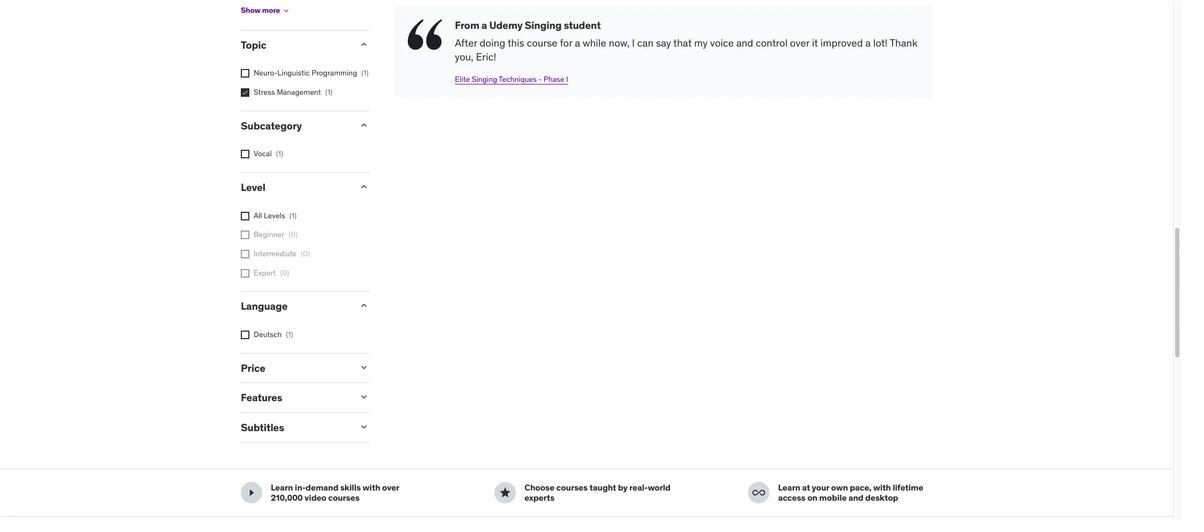 Task type: vqa. For each thing, say whether or not it's contained in the screenshot.
Exercises corresponding to Understanding
no



Task type: describe. For each thing, give the bounding box(es) containing it.
world
[[648, 482, 671, 493]]

small image for level
[[359, 182, 369, 192]]

xsmall image for all
[[241, 212, 250, 221]]

for
[[560, 36, 573, 49]]

beginner (0)
[[254, 230, 298, 240]]

over inside 'learn in-demand skills with over 210,000 video courses'
[[382, 482, 399, 493]]

210,000
[[271, 493, 303, 503]]

language button
[[241, 300, 350, 313]]

xsmall image for expert
[[241, 269, 250, 278]]

(1) down 'programming'
[[325, 87, 333, 97]]

elite singing techniques - phase i
[[455, 74, 569, 84]]

phase
[[544, 74, 565, 84]]

(1) right vocal
[[276, 149, 283, 159]]

1 horizontal spatial a
[[575, 36, 581, 49]]

can
[[638, 36, 654, 49]]

experts
[[525, 493, 555, 503]]

improved
[[821, 36, 863, 49]]

learn for learn at your own pace, with lifetime access on mobile and desktop
[[779, 482, 801, 493]]

doing
[[480, 36, 506, 49]]

xsmall image for beginner
[[241, 231, 250, 240]]

medium image
[[245, 487, 258, 500]]

language
[[241, 300, 288, 313]]

medium image for learn
[[753, 487, 766, 500]]

0 horizontal spatial a
[[482, 19, 487, 31]]

it
[[812, 36, 819, 49]]

access
[[779, 493, 806, 503]]

more
[[262, 5, 280, 15]]

elite singing techniques - phase i link
[[455, 74, 569, 84]]

my
[[695, 36, 708, 49]]

beginner
[[254, 230, 284, 240]]

(1) right 'levels'
[[290, 211, 297, 221]]

video
[[305, 493, 327, 503]]

features
[[241, 392, 282, 404]]

own
[[832, 482, 849, 493]]

level
[[241, 181, 266, 194]]

course
[[527, 36, 558, 49]]

linguistic
[[278, 68, 310, 78]]

voice
[[710, 36, 734, 49]]

programming
[[312, 68, 357, 78]]

and inside from a udemy singing student after doing this course for a while now, i can say that my voice and control over it improved a lot! thank you, eric!
[[737, 36, 754, 49]]

control
[[756, 36, 788, 49]]

small image for language
[[359, 300, 369, 311]]

udemy
[[490, 19, 523, 31]]

thank
[[890, 36, 918, 49]]

expert
[[254, 268, 276, 278]]

small image for price
[[359, 362, 369, 373]]

(0) for expert (0)
[[280, 268, 289, 278]]

(1) right deutsch
[[286, 330, 293, 339]]

you,
[[455, 50, 474, 63]]

price
[[241, 362, 266, 375]]

small image for subtitles
[[359, 422, 369, 433]]

deutsch
[[254, 330, 282, 339]]

xsmall image for neuro-
[[241, 69, 250, 78]]

intermediate (0)
[[254, 249, 310, 259]]

all levels (1)
[[254, 211, 297, 221]]

vocal (1)
[[254, 149, 283, 159]]

2 horizontal spatial a
[[866, 36, 871, 49]]

all
[[254, 211, 262, 221]]

level button
[[241, 181, 350, 194]]

topic
[[241, 38, 267, 51]]

i inside from a udemy singing student after doing this course for a while now, i can say that my voice and control over it improved a lot! thank you, eric!
[[632, 36, 635, 49]]

over inside from a udemy singing student after doing this course for a while now, i can say that my voice and control over it improved a lot! thank you, eric!
[[791, 36, 810, 49]]

price button
[[241, 362, 350, 375]]

your
[[812, 482, 830, 493]]

that
[[674, 36, 692, 49]]

features button
[[241, 392, 350, 404]]

subtitles
[[241, 422, 284, 434]]

techniques
[[499, 74, 537, 84]]



Task type: locate. For each thing, give the bounding box(es) containing it.
singing
[[525, 19, 562, 31], [472, 74, 498, 84]]

intermediate
[[254, 249, 297, 259]]

learn at your own pace, with lifetime access on mobile and desktop
[[779, 482, 924, 503]]

2 small image from the top
[[359, 422, 369, 433]]

learn in-demand skills with over 210,000 video courses
[[271, 482, 399, 503]]

management
[[277, 87, 321, 97]]

while
[[583, 36, 607, 49]]

eric!
[[476, 50, 497, 63]]

1 small image from the top
[[359, 39, 369, 50]]

xsmall image for stress
[[241, 88, 250, 97]]

this
[[508, 36, 525, 49]]

1 vertical spatial over
[[382, 482, 399, 493]]

0 horizontal spatial medium image
[[499, 487, 512, 500]]

subtitles button
[[241, 422, 350, 434]]

4 small image from the top
[[359, 362, 369, 373]]

2 vertical spatial (0)
[[280, 268, 289, 278]]

expert (0)
[[254, 268, 289, 278]]

1 medium image from the left
[[499, 487, 512, 500]]

deutsch (1)
[[254, 330, 293, 339]]

with right pace,
[[874, 482, 891, 493]]

and
[[737, 36, 754, 49], [849, 493, 864, 503]]

1 horizontal spatial and
[[849, 493, 864, 503]]

show
[[241, 5, 261, 15]]

xsmall image for intermediate
[[241, 250, 250, 259]]

lot!
[[874, 36, 888, 49]]

medium image left experts
[[499, 487, 512, 500]]

4 xsmall image from the top
[[241, 250, 250, 259]]

courses right the video
[[328, 493, 360, 503]]

over left the it
[[791, 36, 810, 49]]

2 learn from the left
[[779, 482, 801, 493]]

medium image
[[499, 487, 512, 500], [753, 487, 766, 500]]

3 xsmall image from the top
[[241, 231, 250, 240]]

choose courses taught by real-world experts
[[525, 482, 671, 503]]

a
[[482, 19, 487, 31], [575, 36, 581, 49], [866, 36, 871, 49]]

after
[[455, 36, 478, 49]]

(0) for intermediate (0)
[[301, 249, 310, 259]]

(1) right 'programming'
[[362, 68, 369, 78]]

xsmall image left vocal
[[241, 150, 250, 159]]

over
[[791, 36, 810, 49], [382, 482, 399, 493]]

a right for
[[575, 36, 581, 49]]

and right voice
[[737, 36, 754, 49]]

(0) for beginner (0)
[[289, 230, 298, 240]]

xsmall image left "beginner"
[[241, 231, 250, 240]]

small image
[[359, 39, 369, 50], [359, 120, 369, 130], [359, 300, 369, 311], [359, 362, 369, 373], [359, 392, 369, 403]]

0 horizontal spatial with
[[363, 482, 381, 493]]

small image for features
[[359, 392, 369, 403]]

0 horizontal spatial i
[[567, 74, 569, 84]]

with right skills
[[363, 482, 381, 493]]

1 horizontal spatial medium image
[[753, 487, 766, 500]]

0 vertical spatial singing
[[525, 19, 562, 31]]

neuro-
[[254, 68, 278, 78]]

1 with from the left
[[363, 482, 381, 493]]

demand
[[306, 482, 339, 493]]

at
[[803, 482, 811, 493]]

0 vertical spatial i
[[632, 36, 635, 49]]

courses
[[557, 482, 588, 493], [328, 493, 360, 503]]

mobile
[[820, 493, 847, 503]]

2 small image from the top
[[359, 120, 369, 130]]

medium image left access
[[753, 487, 766, 500]]

(0) up intermediate (0)
[[289, 230, 298, 240]]

3 small image from the top
[[359, 300, 369, 311]]

0 vertical spatial small image
[[359, 182, 369, 192]]

xsmall image for deutsch
[[241, 331, 250, 339]]

xsmall image left intermediate
[[241, 250, 250, 259]]

over right skills
[[382, 482, 399, 493]]

show more
[[241, 5, 280, 15]]

xsmall image right more
[[282, 6, 291, 15]]

a left the lot! on the right of the page
[[866, 36, 871, 49]]

xsmall image inside show more button
[[282, 6, 291, 15]]

2 xsmall image from the top
[[241, 150, 250, 159]]

1 horizontal spatial learn
[[779, 482, 801, 493]]

desktop
[[866, 493, 899, 503]]

with inside learn at your own pace, with lifetime access on mobile and desktop
[[874, 482, 891, 493]]

small image for subcategory
[[359, 120, 369, 130]]

learn inside learn at your own pace, with lifetime access on mobile and desktop
[[779, 482, 801, 493]]

now,
[[609, 36, 630, 49]]

small image
[[359, 182, 369, 192], [359, 422, 369, 433]]

i
[[632, 36, 635, 49], [567, 74, 569, 84]]

by
[[618, 482, 628, 493]]

learn inside 'learn in-demand skills with over 210,000 video courses'
[[271, 482, 293, 493]]

1 vertical spatial singing
[[472, 74, 498, 84]]

subcategory button
[[241, 119, 350, 132]]

from
[[455, 19, 480, 31]]

xsmall image left all
[[241, 212, 250, 221]]

vocal
[[254, 149, 272, 159]]

and right own
[[849, 493, 864, 503]]

0 horizontal spatial courses
[[328, 493, 360, 503]]

lifetime
[[893, 482, 924, 493]]

courses left taught
[[557, 482, 588, 493]]

xsmall image left deutsch
[[241, 331, 250, 339]]

i right phase
[[567, 74, 569, 84]]

5 xsmall image from the top
[[241, 269, 250, 278]]

0 horizontal spatial learn
[[271, 482, 293, 493]]

skills
[[340, 482, 361, 493]]

xsmall image
[[282, 6, 291, 15], [241, 88, 250, 97], [241, 212, 250, 221], [241, 331, 250, 339]]

1 horizontal spatial with
[[874, 482, 891, 493]]

(1)
[[362, 68, 369, 78], [325, 87, 333, 97], [276, 149, 283, 159], [290, 211, 297, 221], [286, 330, 293, 339]]

learn left "at"
[[779, 482, 801, 493]]

say
[[656, 36, 672, 49]]

xsmall image left stress at the left of the page
[[241, 88, 250, 97]]

learn left the in-
[[271, 482, 293, 493]]

taught
[[590, 482, 617, 493]]

0 horizontal spatial over
[[382, 482, 399, 493]]

2 medium image from the left
[[753, 487, 766, 500]]

small image for topic
[[359, 39, 369, 50]]

xsmall image left neuro-
[[241, 69, 250, 78]]

courses inside choose courses taught by real-world experts
[[557, 482, 588, 493]]

(0)
[[289, 230, 298, 240], [301, 249, 310, 259], [280, 268, 289, 278]]

1 learn from the left
[[271, 482, 293, 493]]

subcategory
[[241, 119, 302, 132]]

topic button
[[241, 38, 350, 51]]

with inside 'learn in-demand skills with over 210,000 video courses'
[[363, 482, 381, 493]]

singing right elite
[[472, 74, 498, 84]]

i left can at the top of the page
[[632, 36, 635, 49]]

xsmall image
[[241, 69, 250, 78], [241, 150, 250, 159], [241, 231, 250, 240], [241, 250, 250, 259], [241, 269, 250, 278]]

1 vertical spatial and
[[849, 493, 864, 503]]

0 vertical spatial (0)
[[289, 230, 298, 240]]

1 vertical spatial i
[[567, 74, 569, 84]]

neuro-linguistic programming (1)
[[254, 68, 369, 78]]

with
[[363, 482, 381, 493], [874, 482, 891, 493]]

pace,
[[850, 482, 872, 493]]

and inside learn at your own pace, with lifetime access on mobile and desktop
[[849, 493, 864, 503]]

in-
[[295, 482, 306, 493]]

0 vertical spatial and
[[737, 36, 754, 49]]

1 vertical spatial small image
[[359, 422, 369, 433]]

5 small image from the top
[[359, 392, 369, 403]]

student
[[564, 19, 601, 31]]

learn
[[271, 482, 293, 493], [779, 482, 801, 493]]

(0) right intermediate
[[301, 249, 310, 259]]

-
[[539, 74, 542, 84]]

(0) down intermediate (0)
[[280, 268, 289, 278]]

from a udemy singing student after doing this course for a while now, i can say that my voice and control over it improved a lot! thank you, eric!
[[455, 19, 918, 63]]

1 horizontal spatial over
[[791, 36, 810, 49]]

1 xsmall image from the top
[[241, 69, 250, 78]]

real-
[[630, 482, 648, 493]]

0 vertical spatial over
[[791, 36, 810, 49]]

xsmall image left expert
[[241, 269, 250, 278]]

1 horizontal spatial i
[[632, 36, 635, 49]]

stress management (1)
[[254, 87, 333, 97]]

1 vertical spatial (0)
[[301, 249, 310, 259]]

1 horizontal spatial courses
[[557, 482, 588, 493]]

choose
[[525, 482, 555, 493]]

learn for learn in-demand skills with over 210,000 video courses
[[271, 482, 293, 493]]

2 with from the left
[[874, 482, 891, 493]]

xsmall image for vocal
[[241, 150, 250, 159]]

0 horizontal spatial and
[[737, 36, 754, 49]]

0 horizontal spatial singing
[[472, 74, 498, 84]]

on
[[808, 493, 818, 503]]

show more button
[[241, 0, 291, 21]]

1 horizontal spatial singing
[[525, 19, 562, 31]]

singing inside from a udemy singing student after doing this course for a while now, i can say that my voice and control over it improved a lot! thank you, eric!
[[525, 19, 562, 31]]

elite
[[455, 74, 470, 84]]

levels
[[264, 211, 285, 221]]

singing up course
[[525, 19, 562, 31]]

medium image for choose
[[499, 487, 512, 500]]

stress
[[254, 87, 275, 97]]

courses inside 'learn in-demand skills with over 210,000 video courses'
[[328, 493, 360, 503]]

a right from
[[482, 19, 487, 31]]

1 small image from the top
[[359, 182, 369, 192]]



